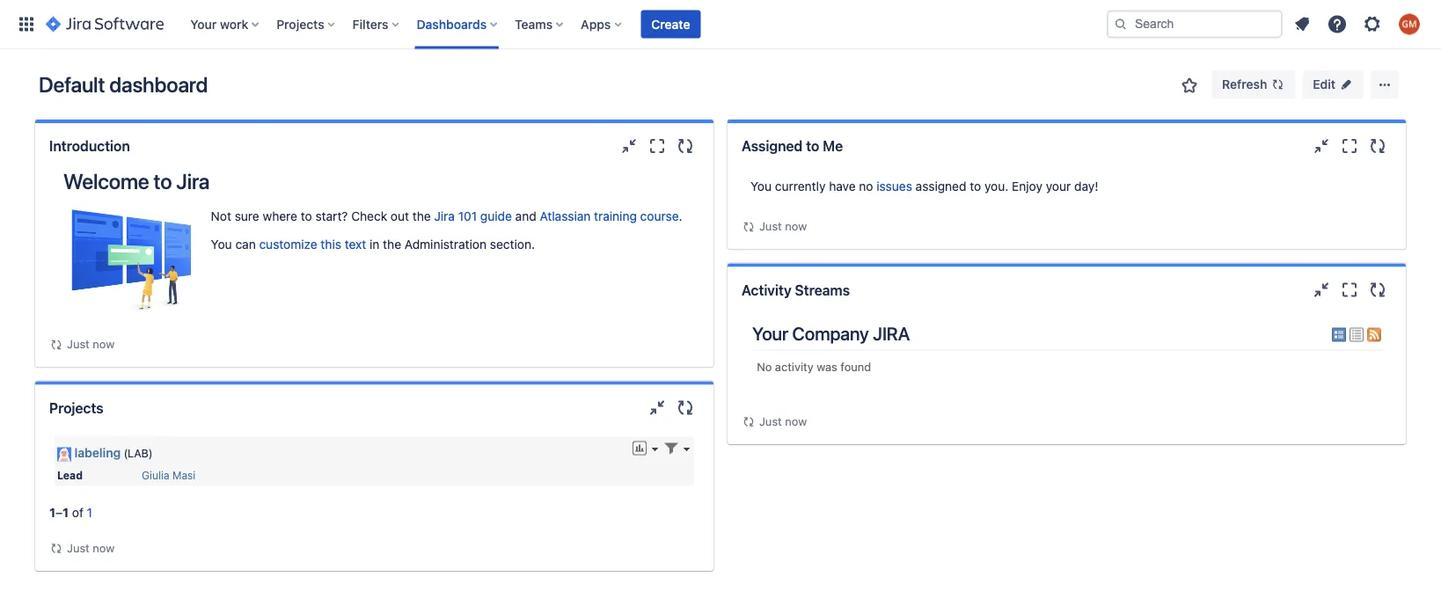 Task type: describe. For each thing, give the bounding box(es) containing it.
jira 101 guide link
[[434, 209, 512, 223]]

teams
[[515, 17, 553, 31]]

now for introduction
[[93, 337, 115, 351]]

default dashboard
[[39, 72, 208, 97]]

sure
[[235, 209, 259, 223]]

not
[[211, 209, 231, 223]]

you for you currently have no
[[751, 179, 772, 194]]

just now for introduction
[[67, 337, 115, 351]]

dashboard
[[109, 72, 208, 97]]

0 horizontal spatial jira
[[176, 169, 210, 194]]

refresh introduction image
[[675, 136, 696, 157]]

101
[[458, 209, 477, 223]]

minimize assigned to me image
[[1311, 136, 1332, 157]]

administration
[[405, 237, 487, 252]]

assigned
[[916, 179, 967, 194]]

issues
[[877, 179, 912, 194]]

introduction
[[49, 138, 130, 154]]

maximize activity streams image
[[1339, 279, 1360, 301]]

–
[[55, 505, 63, 520]]

your for your company jira
[[752, 323, 788, 345]]

was
[[817, 360, 837, 373]]

lead
[[57, 469, 83, 481]]

1 1 from the left
[[49, 505, 55, 520]]

an arrow curved in a circular way on the button that refreshes the dashboard image inside activity streams region
[[742, 415, 756, 429]]

masi
[[172, 469, 196, 481]]

currently
[[775, 179, 826, 194]]

guide
[[480, 209, 512, 223]]

assigned to me region
[[742, 169, 1392, 235]]

teams button
[[510, 10, 570, 38]]

to inside region
[[970, 179, 981, 194]]

maximize introduction image
[[647, 136, 668, 157]]

and
[[515, 209, 536, 223]]

just now for assigned to me
[[759, 220, 807, 233]]

maximize assigned to me image
[[1339, 136, 1360, 157]]

your
[[1046, 179, 1071, 194]]

your for your work
[[190, 17, 217, 31]]

just for assigned to me
[[759, 220, 782, 233]]

just for projects
[[67, 541, 90, 554]]

streams
[[795, 282, 850, 298]]

you currently have no issues assigned to you. enjoy your day!
[[751, 179, 1098, 194]]

dashboards button
[[411, 10, 504, 38]]

notifications image
[[1292, 14, 1313, 35]]

assigned
[[742, 138, 803, 154]]

minimize activity streams image
[[1311, 279, 1332, 301]]

text
[[345, 237, 366, 252]]

not sure where to start? check out the jira 101 guide and atlassian training course .
[[211, 209, 682, 223]]

atlassian training course link
[[540, 209, 679, 223]]

customize this text link
[[259, 237, 366, 252]]

you can customize this text in the administration section.
[[211, 237, 535, 252]]

no
[[859, 179, 873, 194]]

course
[[640, 209, 679, 223]]

3 1 from the left
[[87, 505, 92, 520]]

apps
[[581, 17, 611, 31]]

labeling
[[74, 446, 121, 460]]

1 – 1 of 1
[[49, 505, 92, 520]]

where
[[263, 209, 297, 223]]

section.
[[490, 237, 535, 252]]

giulia
[[142, 469, 169, 481]]

filters button
[[347, 10, 406, 38]]

just for introduction
[[67, 337, 90, 351]]

appswitcher icon image
[[16, 14, 37, 35]]

refresh
[[1222, 77, 1267, 92]]

to left 'me'
[[806, 138, 819, 154]]

labeling link
[[74, 446, 121, 460]]

star default dashboard image
[[1179, 75, 1200, 96]]

filters
[[353, 17, 389, 31]]

1 horizontal spatial jira
[[434, 209, 455, 223]]

out
[[391, 209, 409, 223]]

refresh button
[[1212, 70, 1295, 99]]

refresh activity streams image
[[1367, 279, 1388, 301]]

an arrow curved in a circular way on the button that refreshes the dashboard image for activity streams
[[742, 220, 756, 234]]

day!
[[1074, 179, 1098, 194]]

0 horizontal spatial the
[[383, 237, 401, 252]]



Task type: locate. For each thing, give the bounding box(es) containing it.
projects up labeling
[[49, 400, 103, 416]]

you inside introduction region
[[211, 237, 232, 252]]

activity
[[775, 360, 814, 373]]

default
[[39, 72, 105, 97]]

your
[[190, 17, 217, 31], [752, 323, 788, 345]]

your work
[[190, 17, 248, 31]]

1 vertical spatial projects
[[49, 400, 103, 416]]

to
[[806, 138, 819, 154], [154, 169, 172, 194], [970, 179, 981, 194], [301, 209, 312, 223]]

more dashboard actions image
[[1374, 74, 1395, 95]]

your work button
[[185, 10, 266, 38]]

welcome
[[63, 169, 149, 194]]

training
[[594, 209, 637, 223]]

create button
[[641, 10, 701, 38]]

projects region
[[49, 431, 700, 557]]

can
[[235, 237, 256, 252]]

projects
[[276, 17, 324, 31], [49, 400, 103, 416]]

now for activity streams
[[785, 414, 807, 428]]

just
[[759, 220, 782, 233], [67, 337, 90, 351], [759, 414, 782, 428], [67, 541, 90, 554]]

activity streams
[[742, 282, 850, 298]]

work
[[220, 17, 248, 31]]

me
[[823, 138, 843, 154]]

welcome to jira
[[63, 169, 210, 194]]

jira left 101
[[434, 209, 455, 223]]

activity streams region
[[742, 313, 1392, 430]]

0 vertical spatial an arrow curved in a circular way on the button that refreshes the dashboard image
[[742, 220, 756, 234]]

0 horizontal spatial 1
[[49, 505, 55, 520]]

an arrow curved in a circular way on the button that refreshes the dashboard image for projects
[[49, 338, 63, 352]]

your inside activity streams region
[[752, 323, 788, 345]]

your inside your work popup button
[[190, 17, 217, 31]]

now inside projects region
[[93, 541, 115, 554]]

have
[[829, 179, 856, 194]]

the
[[412, 209, 431, 223], [383, 237, 401, 252]]

company
[[792, 323, 869, 345]]

you inside 'assigned to me' region
[[751, 179, 772, 194]]

giulia masi link
[[142, 469, 196, 481]]

now for projects
[[93, 541, 115, 554]]

just inside activity streams region
[[759, 414, 782, 428]]

your up no
[[752, 323, 788, 345]]

your left work
[[190, 17, 217, 31]]

1 horizontal spatial the
[[412, 209, 431, 223]]

0 horizontal spatial your
[[190, 17, 217, 31]]

jira
[[176, 169, 210, 194], [434, 209, 455, 223]]

just now inside activity streams region
[[759, 414, 807, 428]]

an arrow curved in a circular way on the button that refreshes the dashboard image inside 'assigned to me' region
[[742, 220, 756, 234]]

refresh image
[[1271, 77, 1285, 92]]

you left currently
[[751, 179, 772, 194]]

1 vertical spatial you
[[211, 237, 232, 252]]

refresh projects image
[[675, 397, 696, 418]]

1 horizontal spatial your
[[752, 323, 788, 345]]

just now
[[759, 220, 807, 233], [67, 337, 115, 351], [759, 414, 807, 428], [67, 541, 115, 554]]

.
[[679, 209, 682, 223]]

just now for activity streams
[[759, 414, 807, 428]]

the right in
[[383, 237, 401, 252]]

issues link
[[877, 179, 912, 194]]

0 horizontal spatial projects
[[49, 400, 103, 416]]

your company jira
[[752, 323, 910, 345]]

just now inside introduction region
[[67, 337, 115, 351]]

an arrow curved in a circular way on the button that refreshes the dashboard image
[[49, 541, 63, 555]]

you
[[751, 179, 772, 194], [211, 237, 232, 252]]

banner
[[0, 0, 1441, 49]]

0 vertical spatial projects
[[276, 17, 324, 31]]

search image
[[1114, 17, 1128, 31]]

0 vertical spatial jira
[[176, 169, 210, 194]]

start?
[[315, 209, 348, 223]]

jira software image
[[46, 14, 164, 35], [46, 14, 164, 35]]

projects button
[[271, 10, 342, 38]]

atlassian
[[540, 209, 591, 223]]

edit icon image
[[1339, 77, 1353, 92]]

1 horizontal spatial projects
[[276, 17, 324, 31]]

just now for projects
[[67, 541, 115, 554]]

you for you can
[[211, 237, 232, 252]]

you left can
[[211, 237, 232, 252]]

Search field
[[1107, 10, 1283, 38]]

just inside introduction region
[[67, 337, 90, 351]]

labeling (lab)
[[74, 446, 153, 460]]

check
[[351, 209, 387, 223]]

banner containing your work
[[0, 0, 1441, 49]]

edit link
[[1303, 70, 1364, 99]]

minimize introduction image
[[619, 136, 640, 157]]

just now inside projects region
[[67, 541, 115, 554]]

refresh assigned to me image
[[1367, 136, 1388, 157]]

now for assigned to me
[[785, 220, 807, 233]]

dashboards
[[417, 17, 487, 31]]

1 horizontal spatial 1
[[63, 505, 69, 520]]

no activity was found
[[757, 360, 871, 373]]

settings image
[[1362, 14, 1383, 35]]

jira right welcome
[[176, 169, 210, 194]]

0 vertical spatial the
[[412, 209, 431, 223]]

this
[[321, 237, 341, 252]]

you.
[[985, 179, 1009, 194]]

now
[[785, 220, 807, 233], [93, 337, 115, 351], [785, 414, 807, 428], [93, 541, 115, 554]]

your profile and settings image
[[1399, 14, 1420, 35]]

(lab)
[[124, 447, 153, 460]]

just for activity streams
[[759, 414, 782, 428]]

giulia masi
[[142, 469, 196, 481]]

0 horizontal spatial you
[[211, 237, 232, 252]]

now inside activity streams region
[[785, 414, 807, 428]]

jira
[[873, 323, 910, 345]]

introduction region
[[49, 169, 700, 353]]

enjoy
[[1012, 179, 1043, 194]]

of
[[72, 505, 83, 520]]

1 vertical spatial the
[[383, 237, 401, 252]]

just inside 'assigned to me' region
[[759, 220, 782, 233]]

in
[[370, 237, 380, 252]]

1 vertical spatial jira
[[434, 209, 455, 223]]

create
[[651, 17, 690, 31]]

to right welcome
[[154, 169, 172, 194]]

an arrow curved in a circular way on the button that refreshes the dashboard image
[[742, 220, 756, 234], [49, 338, 63, 352], [742, 415, 756, 429]]

edit
[[1313, 77, 1336, 92]]

to left start? in the left of the page
[[301, 209, 312, 223]]

an arrow curved in a circular way on the button that refreshes the dashboard image inside introduction region
[[49, 338, 63, 352]]

help image
[[1327, 14, 1348, 35]]

2 1 from the left
[[63, 505, 69, 520]]

projects inside dropdown button
[[276, 17, 324, 31]]

1 vertical spatial an arrow curved in a circular way on the button that refreshes the dashboard image
[[49, 338, 63, 352]]

projects right work
[[276, 17, 324, 31]]

2 vertical spatial an arrow curved in a circular way on the button that refreshes the dashboard image
[[742, 415, 756, 429]]

the right out
[[412, 209, 431, 223]]

found
[[841, 360, 871, 373]]

now inside introduction region
[[93, 337, 115, 351]]

0 vertical spatial you
[[751, 179, 772, 194]]

0 vertical spatial your
[[190, 17, 217, 31]]

customize
[[259, 237, 317, 252]]

just inside projects region
[[67, 541, 90, 554]]

assigned to me
[[742, 138, 843, 154]]

1 vertical spatial your
[[752, 323, 788, 345]]

1 horizontal spatial you
[[751, 179, 772, 194]]

now inside 'assigned to me' region
[[785, 220, 807, 233]]

2 horizontal spatial 1
[[87, 505, 92, 520]]

activity
[[742, 282, 792, 298]]

no
[[757, 360, 772, 373]]

apps button
[[576, 10, 629, 38]]

just now inside 'assigned to me' region
[[759, 220, 807, 233]]

1
[[49, 505, 55, 520], [63, 505, 69, 520], [87, 505, 92, 520]]

1 link
[[87, 505, 92, 520]]

primary element
[[11, 0, 1107, 49]]

minimize projects image
[[647, 397, 668, 418]]

to left you.
[[970, 179, 981, 194]]



Task type: vqa. For each thing, say whether or not it's contained in the screenshot.
Welcome To Jira
yes



